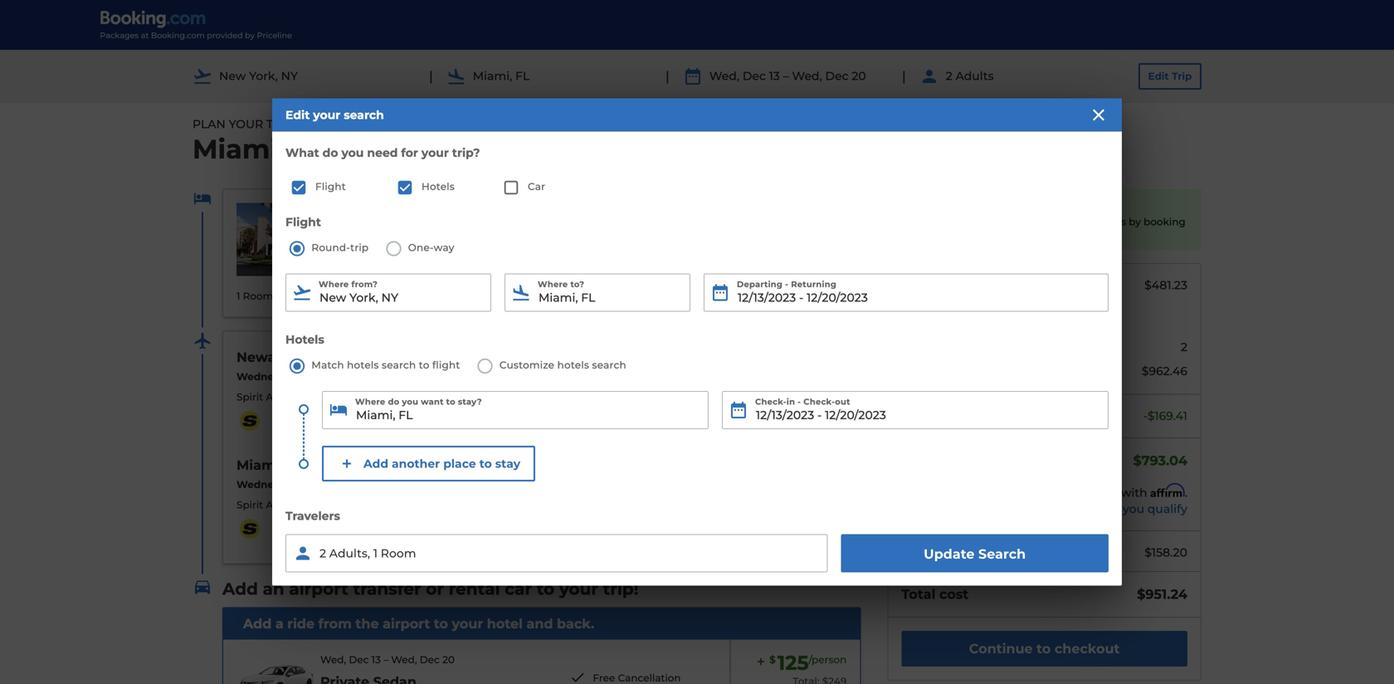 Task type: vqa. For each thing, say whether or not it's contained in the screenshot.
fare for Miami, FL
yes



Task type: describe. For each thing, give the bounding box(es) containing it.
0 horizontal spatial airport
[[289, 579, 349, 599]]

trip!
[[603, 579, 639, 599]]

nonstop
[[667, 412, 710, 424]]

car
[[505, 579, 532, 599]]

car
[[528, 181, 546, 193]]

the
[[356, 616, 379, 632]]

continue
[[970, 641, 1034, 657]]

$170
[[976, 216, 998, 228]]

plan your trip to miami
[[193, 117, 313, 165]]

qualify
[[1148, 502, 1188, 516]]

| for 2 adults
[[903, 68, 907, 84]]

as
[[921, 230, 932, 242]]

see if you qualify link
[[889, 501, 1188, 518]]

if
[[1113, 502, 1120, 516]]

retail
[[1068, 216, 1094, 228]]

you inside "/mo with affirm . see if you qualify"
[[1124, 502, 1145, 516]]

1 horizontal spatial for
[[958, 298, 974, 312]]

trip
[[267, 117, 294, 131]]

to inside button
[[1037, 641, 1052, 657]]

flight details & baggage fees link
[[745, 381, 847, 423]]

booking.com packages image
[[100, 10, 293, 40]]

to
[[297, 117, 313, 131]]

you'll save $170 compared to retail prices by booking as a package.
[[921, 216, 1186, 242]]

adults,
[[329, 547, 370, 561]]

0 vertical spatial flight
[[316, 181, 346, 193]]

Where to? text field
[[505, 274, 691, 312]]

1:43p ewr
[[277, 411, 307, 438]]

ewr
[[282, 426, 307, 438]]

1 vertical spatial wed, dec 13 – wed, dec 20
[[321, 654, 455, 666]]

ny
[[281, 69, 298, 83]]

1 vertical spatial hotels
[[286, 333, 325, 347]]

beds
[[395, 290, 420, 302]]

package.
[[943, 230, 989, 242]]

1 horizontal spatial fees
[[937, 546, 961, 560]]

nonstop 3h 14m
[[667, 412, 710, 438]]

0 horizontal spatial miami, fl
[[237, 457, 303, 473]]

mia inside "9:38p mia"
[[290, 534, 310, 546]]

edit for edit trip
[[1149, 70, 1170, 82]]

one-way
[[405, 242, 455, 254]]

12:32a phl
[[449, 521, 484, 549]]

1 horizontal spatial hotels
[[422, 181, 455, 193]]

total cost
[[902, 586, 969, 602]]

trip?
[[452, 146, 480, 160]]

0 horizontal spatial 13
[[361, 371, 371, 383]]

search for match hotels search to flight
[[382, 359, 416, 371]]

spirit for miami, fl
[[237, 499, 263, 511]]

1 vertical spatial airport
[[383, 616, 430, 632]]

hotel
[[487, 616, 523, 632]]

you'll
[[921, 216, 948, 228]]

2 horizontal spatial 13
[[770, 69, 780, 83]]

miami inside "plan your trip to miami"
[[193, 133, 278, 165]]

0 horizontal spatial for
[[401, 146, 418, 160]]

54m
[[687, 534, 710, 546]]

1 inside button
[[374, 547, 378, 561]]

plan
[[193, 117, 226, 131]]

0 vertical spatial mia
[[446, 426, 466, 438]]

double
[[355, 290, 392, 302]]

new york, ny
[[219, 69, 298, 83]]

baggage
[[761, 403, 807, 416]]

$ 125 /person
[[770, 651, 847, 675]]

fees inside flight details & baggage fees
[[810, 403, 831, 416]]

free cancellation
[[593, 672, 681, 684]]

wednesday, for miami,
[[237, 479, 301, 491]]

your up do
[[313, 108, 341, 122]]

flight details & baggage fees
[[757, 389, 835, 416]]

edit your search
[[286, 108, 384, 122]]

cars image
[[193, 577, 213, 597]]

1 horizontal spatial 20
[[443, 654, 455, 666]]

your down rental on the left bottom
[[452, 616, 483, 632]]

new
[[219, 69, 246, 83]]

adults
[[956, 69, 995, 83]]

fare for miami, fl
[[333, 391, 356, 403]]

nights
[[987, 298, 1025, 312]]

wednesday, december 20
[[237, 479, 373, 491]]

hotel image - miami gardens inn & suites image
[[237, 203, 343, 276]]

1 for 1 room for 7 nights
[[915, 298, 920, 312]]

14m
[[689, 426, 710, 438]]

0 vertical spatial -
[[276, 290, 280, 302]]

0 horizontal spatial you
[[342, 146, 364, 160]]

hotel
[[902, 546, 934, 560]]

search
[[979, 546, 1026, 562]]

spirit for newark, nj
[[237, 391, 263, 403]]

philadelphia, pa
[[328, 457, 442, 473]]

customize hotels search
[[500, 359, 627, 371]]

2 vertical spatial 13
[[372, 654, 381, 666]]

with
[[1122, 486, 1148, 500]]

$158.20
[[1145, 546, 1188, 560]]

by
[[1129, 216, 1142, 228]]

flights image
[[193, 331, 213, 351]]

add for add an airport transfer or rental car to your trip!
[[223, 579, 258, 599]]

nj
[[298, 349, 316, 365]]

from
[[319, 616, 352, 632]]

fare for philadelphia, pa
[[333, 499, 356, 511]]

travelers
[[286, 509, 340, 523]]

2h
[[672, 534, 684, 546]]

wednesday, for newark,
[[237, 371, 301, 383]]

$951.24
[[1138, 586, 1188, 602]]

affirm
[[1151, 484, 1186, 498]]

your left 'trip?'
[[422, 146, 449, 160]]

york,
[[249, 69, 278, 83]]

back.
[[557, 616, 595, 632]]

to right car at the bottom left of page
[[537, 579, 555, 599]]

airlines for newark,
[[266, 391, 304, 403]]

2h 54m
[[672, 534, 710, 546]]

ride
[[288, 616, 315, 632]]

.
[[1186, 486, 1188, 500]]

2 adults
[[946, 69, 995, 83]]

to down or
[[434, 616, 448, 632]]

base for newark, nj
[[306, 391, 331, 403]]

continue to checkout button
[[902, 631, 1188, 667]]

rental
[[449, 579, 500, 599]]

one-
[[408, 242, 434, 254]]

miami, fl for newark, nj
[[341, 349, 407, 365]]

Check-in - Check-out field
[[722, 391, 1109, 429]]

2 adults, 1 room
[[320, 547, 416, 561]]

pa
[[423, 457, 442, 473]]

0 horizontal spatial 20
[[361, 479, 373, 491]]

-$169.41
[[1144, 409, 1188, 423]]

Where do you want to stay? text field
[[322, 391, 709, 429]]

customize
[[500, 359, 555, 371]]

round-trip
[[309, 242, 369, 254]]

hotels for match
[[347, 359, 379, 371]]



Task type: locate. For each thing, give the bounding box(es) containing it.
2 for 2 adults, 1 room
[[320, 547, 326, 561]]

2 left "adults"
[[946, 69, 953, 83]]

miami
[[193, 133, 278, 165], [388, 241, 420, 253]]

2 for 2 adults
[[946, 69, 953, 83]]

for
[[401, 146, 418, 160], [958, 298, 974, 312]]

0 vertical spatial add
[[223, 579, 258, 599]]

dec
[[743, 69, 766, 83], [826, 69, 849, 83], [349, 654, 369, 666], [420, 654, 440, 666]]

1 vertical spatial edit
[[286, 108, 310, 122]]

mia
[[446, 426, 466, 438], [290, 534, 310, 546]]

&
[[828, 389, 835, 401]]

edit for edit your search
[[286, 108, 310, 122]]

edit up what
[[286, 108, 310, 122]]

2 inside button
[[320, 547, 326, 561]]

for left 7
[[958, 298, 974, 312]]

fees right hotel at the bottom right of the page
[[937, 546, 961, 560]]

fare down wednesday, december 20 on the bottom left of the page
[[333, 499, 356, 511]]

spirit airlines base fare up 1:43p
[[237, 391, 356, 403]]

/mo
[[1096, 486, 1119, 500]]

none field down customize
[[322, 391, 709, 429]]

1 base from the top
[[306, 391, 331, 403]]

1 spirit from the top
[[237, 391, 263, 403]]

booking
[[1144, 216, 1186, 228]]

2 vertical spatial fl
[[287, 457, 303, 473]]

1 spirit airlines base fare from the top
[[237, 391, 356, 403]]

search for edit your search
[[344, 108, 384, 122]]

0 vertical spatial for
[[401, 146, 418, 160]]

| for wed, dec 13 – wed, dec 20
[[666, 68, 670, 84]]

wednesday, up 9:38p
[[237, 479, 301, 491]]

2 horizontal spatial fl
[[516, 69, 530, 83]]

2 horizontal spatial 20
[[852, 69, 867, 83]]

edit inside button
[[1149, 70, 1170, 82]]

1 horizontal spatial edit
[[1149, 70, 1170, 82]]

hotels right match
[[347, 359, 379, 371]]

1 vertical spatial mia
[[290, 534, 310, 546]]

0 vertical spatial –
[[784, 69, 789, 83]]

2 up $962.46
[[1182, 340, 1188, 354]]

base down wednesday, december 20 on the bottom left of the page
[[306, 499, 331, 511]]

$169.41
[[1148, 409, 1188, 423]]

flight up baggage
[[757, 389, 787, 401]]

0 vertical spatial miami,
[[473, 69, 513, 83]]

spirit airlines base fare
[[237, 391, 356, 403], [237, 499, 356, 511]]

2 left adults,
[[320, 547, 326, 561]]

need
[[367, 146, 398, 160]]

1 vertical spatial you
[[1124, 502, 1145, 516]]

room
[[243, 290, 273, 302], [381, 547, 416, 561]]

1 horizontal spatial –
[[784, 69, 789, 83]]

december
[[303, 371, 358, 383], [303, 479, 358, 491]]

1 up newark,
[[237, 290, 240, 302]]

search down "where to?" text field
[[592, 359, 627, 371]]

7
[[977, 298, 984, 312]]

0 vertical spatial edit
[[1149, 70, 1170, 82]]

add down the an at the bottom left
[[243, 616, 272, 632]]

add for add a ride from the airport to your hotel and back.
[[243, 616, 272, 632]]

hotels
[[422, 181, 455, 193], [286, 333, 325, 347]]

1 vertical spatial miami,
[[341, 349, 387, 365]]

fl for newark, nj
[[391, 349, 407, 365]]

$
[[770, 654, 776, 666]]

0 vertical spatial wednesday,
[[237, 371, 301, 383]]

transfer
[[353, 579, 422, 599]]

0 horizontal spatial -
[[276, 290, 280, 302]]

1 right adults,
[[374, 547, 378, 561]]

9:38p mia
[[277, 519, 310, 546]]

1 december from the top
[[303, 371, 358, 383]]

you down with
[[1124, 502, 1145, 516]]

update
[[924, 546, 975, 562]]

0 horizontal spatial wed, dec 13 – wed, dec 20
[[321, 654, 455, 666]]

0 vertical spatial wed, dec 13 – wed, dec 20
[[710, 69, 867, 83]]

2 december from the top
[[303, 479, 358, 491]]

what
[[286, 146, 319, 160]]

to inside you'll save $170 compared to retail prices by booking as a package.
[[1055, 216, 1065, 228]]

wednesday, down newark,
[[237, 371, 301, 383]]

for right need
[[401, 146, 418, 160]]

1 vertical spatial wednesday,
[[237, 479, 301, 491]]

add left the an at the bottom left
[[223, 579, 258, 599]]

do
[[323, 146, 338, 160]]

0 vertical spatial 20
[[852, 69, 867, 83]]

continue to checkout
[[970, 641, 1121, 657]]

miami right north
[[388, 241, 420, 253]]

1 horizontal spatial mia
[[446, 426, 466, 438]]

$793.04
[[1134, 453, 1188, 469]]

2 spirit airlines base fare from the top
[[237, 499, 356, 511]]

0 horizontal spatial a
[[276, 616, 284, 632]]

1 horizontal spatial |
[[666, 68, 670, 84]]

your up back.
[[560, 579, 599, 599]]

2 horizontal spatial 2
[[1182, 340, 1188, 354]]

update search
[[924, 546, 1026, 562]]

airlines up 1:43p
[[266, 391, 304, 403]]

newark,
[[237, 349, 294, 365]]

a inside you'll save $170 compared to retail prices by booking as a package.
[[935, 230, 941, 242]]

mia down 9:38p
[[290, 534, 310, 546]]

none field "where to?"
[[505, 274, 691, 312]]

- up $793.04
[[1144, 409, 1148, 423]]

0 vertical spatial 13
[[770, 69, 780, 83]]

2 for 2
[[1182, 340, 1188, 354]]

fl
[[516, 69, 530, 83], [391, 349, 407, 365], [287, 457, 303, 473]]

bed image
[[193, 189, 213, 209]]

3h
[[674, 426, 686, 438]]

north miami
[[356, 241, 420, 253]]

| for miami, fl
[[429, 68, 433, 84]]

flight down do
[[316, 181, 346, 193]]

2 vertical spatial 2
[[320, 547, 326, 561]]

1:43p
[[277, 411, 307, 425]]

and
[[527, 616, 553, 632]]

search up need
[[344, 108, 384, 122]]

december for philadelphia, pa
[[303, 479, 358, 491]]

1 vertical spatial airlines
[[266, 499, 304, 511]]

1 horizontal spatial fl
[[391, 349, 407, 365]]

1 vertical spatial 20
[[361, 479, 373, 491]]

/person
[[809, 654, 847, 666]]

1 horizontal spatial miami,
[[341, 349, 387, 365]]

0 horizontal spatial 2
[[320, 547, 326, 561]]

wednesday,
[[237, 371, 301, 383], [237, 479, 301, 491]]

spirit airlines-image image for newark,
[[237, 411, 263, 431]]

prices
[[1096, 216, 1127, 228]]

0 vertical spatial spirit airlines-image image
[[237, 411, 263, 431]]

Where from? text field
[[286, 274, 492, 312]]

match hotels search to flight
[[312, 359, 460, 371]]

125
[[778, 651, 809, 675]]

miami, down ewr
[[237, 457, 283, 473]]

what do you need for your trip?
[[286, 146, 480, 160]]

edit trip button
[[1139, 63, 1202, 90]]

flight
[[433, 359, 460, 371]]

2 base from the top
[[306, 499, 331, 511]]

base down wednesday, december 13
[[306, 391, 331, 403]]

0 horizontal spatial mia
[[290, 534, 310, 546]]

1 horizontal spatial 2
[[946, 69, 953, 83]]

add a ride from the airport to your hotel and back.
[[243, 616, 595, 632]]

1 horizontal spatial miami, fl
[[341, 349, 407, 365]]

1 vertical spatial fl
[[391, 349, 407, 365]]

hotel fees
[[902, 546, 961, 560]]

december up travelers
[[303, 479, 358, 491]]

0 vertical spatial fees
[[810, 403, 831, 416]]

1 vertical spatial for
[[958, 298, 974, 312]]

0 vertical spatial you
[[342, 146, 364, 160]]

0 horizontal spatial |
[[429, 68, 433, 84]]

0 vertical spatial december
[[303, 371, 358, 383]]

see
[[1089, 502, 1110, 516]]

None field
[[286, 274, 492, 312], [505, 274, 691, 312], [322, 391, 709, 429]]

0 horizontal spatial 1
[[237, 290, 240, 302]]

0 vertical spatial miami
[[193, 133, 278, 165]]

miami, for newark, nj
[[341, 349, 387, 365]]

1 vertical spatial –
[[384, 654, 389, 666]]

1 fare from the top
[[333, 391, 356, 403]]

spirit airlines-image image left 1:43p
[[237, 411, 263, 431]]

philadelphia,
[[328, 457, 419, 473]]

0 vertical spatial fare
[[333, 391, 356, 403]]

spirit down wednesday, december 20 on the bottom left of the page
[[237, 499, 263, 511]]

1 vertical spatial a
[[276, 616, 284, 632]]

9:38p
[[277, 519, 310, 533]]

search left flight
[[382, 359, 416, 371]]

1 | from the left
[[429, 68, 433, 84]]

edit left the trip
[[1149, 70, 1170, 82]]

airlines up 9:38p
[[266, 499, 304, 511]]

2 horizontal spatial miami,
[[473, 69, 513, 83]]

0 vertical spatial spirit
[[237, 391, 263, 403]]

0 vertical spatial a
[[935, 230, 941, 242]]

spirit airlines base fare for fl
[[237, 499, 356, 511]]

0 horizontal spatial miami
[[193, 133, 278, 165]]

to right continue
[[1037, 641, 1052, 657]]

to left retail
[[1055, 216, 1065, 228]]

1 wednesday, from the top
[[237, 371, 301, 383]]

1 vertical spatial miami
[[388, 241, 420, 253]]

1 vertical spatial -
[[1144, 409, 1148, 423]]

december for miami, fl
[[303, 371, 358, 383]]

2 wednesday, from the top
[[237, 479, 301, 491]]

Departing - Returning field
[[704, 274, 1109, 312]]

a right as
[[935, 230, 941, 242]]

edit
[[1149, 70, 1170, 82], [286, 108, 310, 122]]

- left standard
[[276, 290, 280, 302]]

0 vertical spatial 2
[[946, 69, 953, 83]]

wed,
[[710, 69, 740, 83], [793, 69, 823, 83], [321, 654, 346, 666], [391, 654, 417, 666]]

none field where from?
[[286, 274, 492, 312]]

2 adults, 1 room button
[[286, 534, 828, 573]]

cost
[[940, 586, 969, 602]]

1 vertical spatial add
[[243, 616, 272, 632]]

1 vertical spatial fees
[[937, 546, 961, 560]]

0 horizontal spatial edit
[[286, 108, 310, 122]]

to
[[1055, 216, 1065, 228], [419, 359, 430, 371], [537, 579, 555, 599], [434, 616, 448, 632], [1037, 641, 1052, 657]]

2 spirit from the top
[[237, 499, 263, 511]]

hotels for customize
[[558, 359, 590, 371]]

save
[[951, 216, 973, 228]]

you right do
[[342, 146, 364, 160]]

flight up round- in the left of the page
[[286, 215, 321, 229]]

hotels up nj
[[286, 333, 325, 347]]

2 vertical spatial 20
[[443, 654, 455, 666]]

to left flight
[[419, 359, 430, 371]]

airlines for miami,
[[266, 499, 304, 511]]

miami, for |
[[473, 69, 513, 83]]

3 | from the left
[[903, 68, 907, 84]]

1 vertical spatial base
[[306, 499, 331, 511]]

a left ride
[[276, 616, 284, 632]]

spirit down newark,
[[237, 391, 263, 403]]

miami, up 'trip?'
[[473, 69, 513, 83]]

1 left room
[[915, 298, 920, 312]]

1 horizontal spatial hotels
[[558, 359, 590, 371]]

0 horizontal spatial room
[[243, 290, 273, 302]]

2 vertical spatial miami,
[[237, 457, 283, 473]]

1 vertical spatial miami, fl
[[341, 349, 407, 365]]

room left standard
[[243, 290, 273, 302]]

0 horizontal spatial fees
[[810, 403, 831, 416]]

or
[[426, 579, 444, 599]]

2 | from the left
[[666, 68, 670, 84]]

0 vertical spatial airlines
[[266, 391, 304, 403]]

2 horizontal spatial 1
[[915, 298, 920, 312]]

2 hotels from the left
[[558, 359, 590, 371]]

add
[[223, 579, 258, 599], [243, 616, 272, 632]]

round-
[[312, 242, 351, 254]]

1 for 1 room - standard two double beds
[[237, 290, 240, 302]]

1 vertical spatial flight
[[286, 215, 321, 229]]

checkout
[[1055, 641, 1121, 657]]

fl for |
[[516, 69, 530, 83]]

none field where do you want to stay?
[[322, 391, 709, 429]]

spirit airlines base fare for nj
[[237, 391, 356, 403]]

-
[[276, 290, 280, 302], [1144, 409, 1148, 423]]

miami, fl
[[473, 69, 530, 83], [341, 349, 407, 365], [237, 457, 303, 473]]

1 horizontal spatial -
[[1144, 409, 1148, 423]]

none field down north miami
[[286, 274, 492, 312]]

fare down match
[[333, 391, 356, 403]]

hotels right customize
[[558, 359, 590, 371]]

mia down flight
[[446, 426, 466, 438]]

spirit airlines base fare up 9:38p
[[237, 499, 356, 511]]

1 vertical spatial spirit
[[237, 499, 263, 511]]

1 vertical spatial 13
[[361, 371, 371, 383]]

base for miami, fl
[[306, 499, 331, 511]]

0 vertical spatial base
[[306, 391, 331, 403]]

miami down 'your'
[[193, 133, 278, 165]]

way
[[434, 242, 455, 254]]

miami, right nj
[[341, 349, 387, 365]]

$962.46
[[1142, 364, 1188, 378]]

spirit airlines-image image
[[237, 411, 263, 431], [237, 519, 263, 539]]

phl
[[449, 537, 470, 549]]

room up transfer
[[381, 547, 416, 561]]

0 horizontal spatial fl
[[287, 457, 303, 473]]

airport right the
[[383, 616, 430, 632]]

search
[[344, 108, 384, 122], [382, 359, 416, 371], [592, 359, 627, 371]]

0 vertical spatial miami, fl
[[473, 69, 530, 83]]

1 hotels from the left
[[347, 359, 379, 371]]

2 horizontal spatial miami, fl
[[473, 69, 530, 83]]

fees down &
[[810, 403, 831, 416]]

2 fare from the top
[[333, 499, 356, 511]]

0 vertical spatial spirit airlines base fare
[[237, 391, 356, 403]]

miami, fl for |
[[473, 69, 530, 83]]

your
[[313, 108, 341, 122], [422, 146, 449, 160], [560, 579, 599, 599], [452, 616, 483, 632]]

2 spirit airlines-image image from the top
[[237, 519, 263, 539]]

search for customize hotels search
[[592, 359, 627, 371]]

0 vertical spatial room
[[243, 290, 273, 302]]

spirit airlines-image image for miami,
[[237, 519, 263, 539]]

0 vertical spatial hotels
[[422, 181, 455, 193]]

match
[[312, 359, 344, 371]]

your
[[229, 117, 263, 131]]

0 horizontal spatial –
[[384, 654, 389, 666]]

0 vertical spatial fl
[[516, 69, 530, 83]]

airlines
[[266, 391, 304, 403], [266, 499, 304, 511]]

1 horizontal spatial a
[[935, 230, 941, 242]]

1 airlines from the top
[[266, 391, 304, 403]]

december down nj
[[303, 371, 358, 383]]

1 vertical spatial fare
[[333, 499, 356, 511]]

|
[[429, 68, 433, 84], [666, 68, 670, 84], [903, 68, 907, 84]]

1 vertical spatial 2
[[1182, 340, 1188, 354]]

airport up from
[[289, 579, 349, 599]]

2 airlines from the top
[[266, 499, 304, 511]]

0 horizontal spatial hotels
[[286, 333, 325, 347]]

spirit airlines-image image left 9:38p
[[237, 519, 263, 539]]

room inside button
[[381, 547, 416, 561]]

1 room - standard two double beds
[[237, 290, 420, 302]]

12:32a
[[449, 521, 484, 536]]

none field up customize hotels search
[[505, 274, 691, 312]]

0 vertical spatial airport
[[289, 579, 349, 599]]

0 horizontal spatial hotels
[[347, 359, 379, 371]]

1 vertical spatial spirit airlines-image image
[[237, 519, 263, 539]]

1 spirit airlines-image image from the top
[[237, 411, 263, 431]]

hotels down 'trip?'
[[422, 181, 455, 193]]

1 horizontal spatial miami
[[388, 241, 420, 253]]

room
[[923, 298, 954, 312]]

/mo with affirm . see if you qualify
[[1089, 484, 1188, 516]]

flight inside flight details & baggage fees
[[757, 389, 787, 401]]



